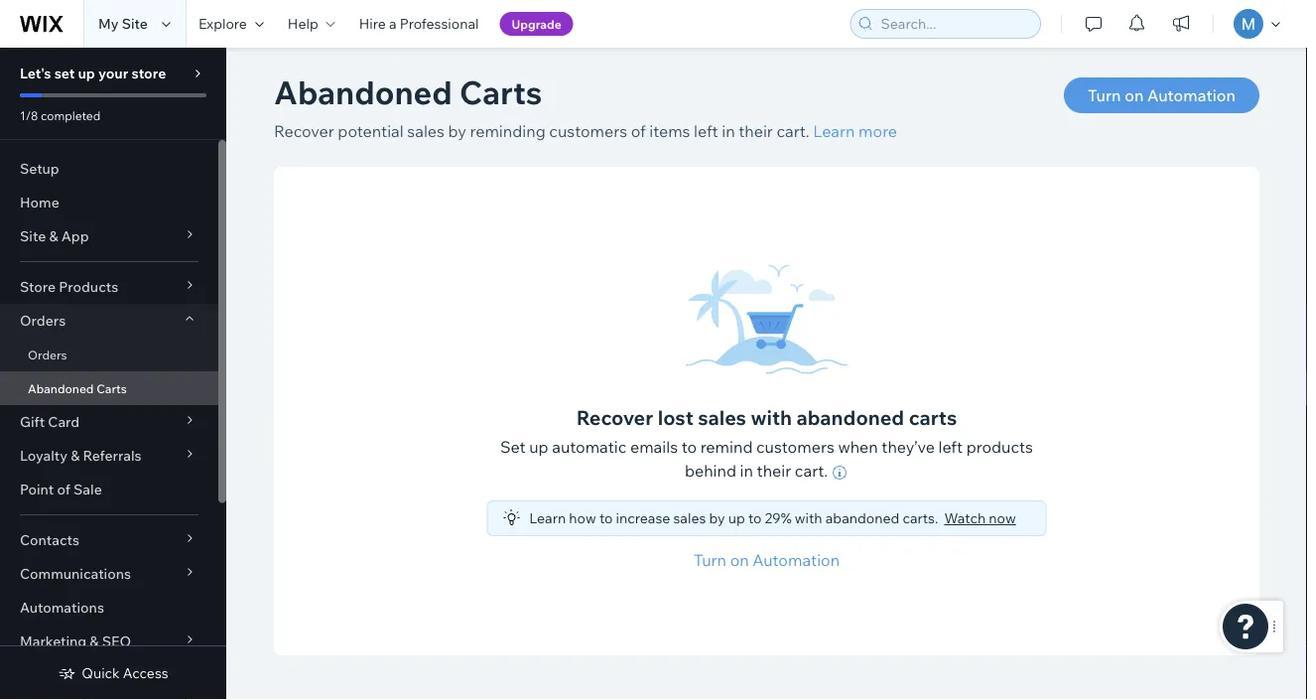 Task type: describe. For each thing, give the bounding box(es) containing it.
& for site
[[49, 227, 58, 245]]

point of sale link
[[0, 473, 218, 507]]

loyalty & referrals
[[20, 447, 142, 464]]

learn inside abandoned carts recover potential sales by reminding customers of items left in their cart. learn more
[[814, 121, 856, 141]]

orders link
[[0, 338, 218, 371]]

lost
[[658, 405, 694, 430]]

1 vertical spatial with
[[795, 509, 823, 527]]

communications
[[20, 565, 131, 582]]

orders button
[[0, 304, 218, 338]]

site & app button
[[0, 219, 218, 253]]

explore
[[199, 15, 247, 32]]

marketing & seo
[[20, 633, 131, 650]]

automations link
[[0, 591, 218, 625]]

contacts button
[[0, 523, 218, 557]]

0 horizontal spatial to
[[600, 509, 613, 527]]

up inside sidebar element
[[78, 65, 95, 82]]

automations
[[20, 599, 104, 616]]

of inside abandoned carts recover potential sales by reminding customers of items left in their cart. learn more
[[631, 121, 646, 141]]

quick access
[[82, 664, 168, 682]]

setup link
[[0, 152, 218, 186]]

their inside abandoned carts recover potential sales by reminding customers of items left in their cart. learn more
[[739, 121, 774, 141]]

watch
[[945, 509, 986, 527]]

of inside sidebar element
[[57, 481, 70, 498]]

help button
[[276, 0, 347, 48]]

0 horizontal spatial learn
[[530, 509, 566, 527]]

set
[[501, 437, 526, 457]]

home link
[[0, 186, 218, 219]]

card
[[48, 413, 80, 431]]

more
[[859, 121, 898, 141]]

left inside abandoned carts recover potential sales by reminding customers of items left in their cart. learn more
[[694, 121, 719, 141]]

learn more link
[[814, 121, 898, 141]]

site & app
[[20, 227, 89, 245]]

their inside set up automatic emails to remind customers when they've left products behind in their cart.
[[757, 461, 792, 481]]

left inside set up automatic emails to remind customers when they've left products behind in their cart.
[[939, 437, 963, 457]]

seo
[[102, 633, 131, 650]]

0 vertical spatial abandoned
[[797, 405, 905, 430]]

carts for abandoned carts
[[96, 381, 127, 396]]

cart. inside set up automatic emails to remind customers when they've left products behind in their cart.
[[795, 461, 828, 481]]

quick
[[82, 664, 120, 682]]

help
[[288, 15, 319, 32]]

completed
[[41, 108, 101, 123]]

abandoned carts recover potential sales by reminding customers of items left in their cart. learn more
[[274, 72, 898, 141]]

turn on automation link
[[694, 548, 840, 572]]

watch now link
[[945, 509, 1017, 527]]

hire a professional
[[359, 15, 479, 32]]

hire
[[359, 15, 386, 32]]

2 horizontal spatial up
[[729, 509, 746, 527]]

they've
[[882, 437, 935, 457]]

access
[[123, 664, 168, 682]]

emails
[[631, 437, 678, 457]]

learn how to increase sales by up to 29% with abandoned carts. watch now
[[530, 509, 1017, 527]]

1 horizontal spatial site
[[122, 15, 148, 32]]

carts.
[[903, 509, 939, 527]]

site inside dropdown button
[[20, 227, 46, 245]]

products
[[59, 278, 118, 295]]

referrals
[[83, 447, 142, 464]]

by for how
[[710, 509, 726, 527]]

& for loyalty
[[71, 447, 80, 464]]

let's set up your store
[[20, 65, 166, 82]]

1/8 completed
[[20, 108, 101, 123]]

turn on automation for turn on automation link
[[694, 550, 840, 570]]

cart. inside abandoned carts recover potential sales by reminding customers of items left in their cart. learn more
[[777, 121, 810, 141]]

orders for orders link at left
[[28, 347, 67, 362]]

let's
[[20, 65, 51, 82]]

store
[[132, 65, 166, 82]]

reminding
[[470, 121, 546, 141]]

loyalty
[[20, 447, 68, 464]]

1 vertical spatial abandoned
[[826, 509, 900, 527]]

0 vertical spatial with
[[751, 405, 793, 430]]

professional
[[400, 15, 479, 32]]



Task type: vqa. For each thing, say whether or not it's contained in the screenshot.
Search for tools, apps, help & more... field
no



Task type: locate. For each thing, give the bounding box(es) containing it.
loyalty & referrals button
[[0, 439, 218, 473]]

sales up remind
[[698, 405, 747, 430]]

1 horizontal spatial &
[[71, 447, 80, 464]]

1 horizontal spatial left
[[939, 437, 963, 457]]

0 horizontal spatial customers
[[550, 121, 628, 141]]

1 vertical spatial automation
[[753, 550, 840, 570]]

abandoned inside abandoned carts recover potential sales by reminding customers of items left in their cart. learn more
[[274, 72, 453, 112]]

sales for carts
[[408, 121, 445, 141]]

by down behind
[[710, 509, 726, 527]]

by
[[448, 121, 467, 141], [710, 509, 726, 527]]

abandoned up potential
[[274, 72, 453, 112]]

1 horizontal spatial by
[[710, 509, 726, 527]]

1 vertical spatial of
[[57, 481, 70, 498]]

1 horizontal spatial abandoned
[[274, 72, 453, 112]]

&
[[49, 227, 58, 245], [71, 447, 80, 464], [90, 633, 99, 650]]

customers down recover lost sales with abandoned carts
[[757, 437, 835, 457]]

0 vertical spatial &
[[49, 227, 58, 245]]

gift card button
[[0, 405, 218, 439]]

cart. up learn how to increase sales by up to 29% with abandoned carts. watch now
[[795, 461, 828, 481]]

abandoned left carts. at right bottom
[[826, 509, 900, 527]]

sales inside abandoned carts recover potential sales by reminding customers of items left in their cart. learn more
[[408, 121, 445, 141]]

1 vertical spatial on
[[731, 550, 750, 570]]

with
[[751, 405, 793, 430], [795, 509, 823, 527]]

1 horizontal spatial customers
[[757, 437, 835, 457]]

orders
[[20, 312, 66, 329], [28, 347, 67, 362]]

setup
[[20, 160, 59, 177]]

in right items
[[722, 121, 736, 141]]

0 vertical spatial turn
[[1088, 85, 1122, 105]]

sidebar element
[[0, 48, 226, 700]]

0 horizontal spatial carts
[[96, 381, 127, 396]]

carts inside sidebar element
[[96, 381, 127, 396]]

0 horizontal spatial recover
[[274, 121, 334, 141]]

1 vertical spatial up
[[529, 437, 549, 457]]

0 vertical spatial orders
[[20, 312, 66, 329]]

to left 29%
[[749, 509, 762, 527]]

recover up automatic
[[577, 405, 654, 430]]

1 vertical spatial turn
[[694, 550, 727, 570]]

set up automatic emails to remind customers when they've left products behind in their cart.
[[501, 437, 1034, 481]]

1 horizontal spatial learn
[[814, 121, 856, 141]]

orders for 'orders' popup button
[[20, 312, 66, 329]]

marketing & seo button
[[0, 625, 218, 658]]

1 vertical spatial orders
[[28, 347, 67, 362]]

sales
[[408, 121, 445, 141], [698, 405, 747, 430], [674, 509, 707, 527]]

1 vertical spatial turn on automation
[[694, 550, 840, 570]]

& left seo
[[90, 633, 99, 650]]

1 vertical spatial in
[[741, 461, 754, 481]]

2 vertical spatial up
[[729, 509, 746, 527]]

contacts
[[20, 531, 79, 549]]

0 horizontal spatial site
[[20, 227, 46, 245]]

carts for abandoned carts recover potential sales by reminding customers of items left in their cart. learn more
[[460, 72, 543, 112]]

turn on automation inside button
[[1088, 85, 1236, 105]]

abandoned carts
[[28, 381, 127, 396]]

0 vertical spatial up
[[78, 65, 95, 82]]

1 vertical spatial learn
[[530, 509, 566, 527]]

0 vertical spatial cart.
[[777, 121, 810, 141]]

carts
[[460, 72, 543, 112], [96, 381, 127, 396]]

customers right the reminding
[[550, 121, 628, 141]]

automation for turn on automation button
[[1148, 85, 1236, 105]]

Search... field
[[875, 10, 1035, 38]]

customers inside abandoned carts recover potential sales by reminding customers of items left in their cart. learn more
[[550, 121, 628, 141]]

quick access button
[[58, 664, 168, 682]]

automation for turn on automation link
[[753, 550, 840, 570]]

1 horizontal spatial turn on automation
[[1088, 85, 1236, 105]]

turn inside button
[[1088, 85, 1122, 105]]

& right "loyalty"
[[71, 447, 80, 464]]

0 vertical spatial site
[[122, 15, 148, 32]]

point
[[20, 481, 54, 498]]

0 horizontal spatial turn
[[694, 550, 727, 570]]

gift card
[[20, 413, 80, 431]]

in
[[722, 121, 736, 141], [741, 461, 754, 481]]

when
[[839, 437, 879, 457]]

1 horizontal spatial carts
[[460, 72, 543, 112]]

0 vertical spatial by
[[448, 121, 467, 141]]

& inside popup button
[[90, 633, 99, 650]]

1 horizontal spatial to
[[682, 437, 697, 457]]

0 vertical spatial learn
[[814, 121, 856, 141]]

communications button
[[0, 557, 218, 591]]

abandoned up when
[[797, 405, 905, 430]]

home
[[20, 194, 59, 211]]

1 vertical spatial site
[[20, 227, 46, 245]]

recover
[[274, 121, 334, 141], [577, 405, 654, 430]]

upgrade button
[[500, 12, 574, 36]]

1 horizontal spatial automation
[[1148, 85, 1236, 105]]

29%
[[765, 509, 792, 527]]

on for turn on automation link
[[731, 550, 750, 570]]

automation
[[1148, 85, 1236, 105], [753, 550, 840, 570]]

customers inside set up automatic emails to remind customers when they've left products behind in their cart.
[[757, 437, 835, 457]]

0 vertical spatial recover
[[274, 121, 334, 141]]

0 horizontal spatial turn on automation
[[694, 550, 840, 570]]

my site
[[98, 15, 148, 32]]

carts down orders link at left
[[96, 381, 127, 396]]

0 vertical spatial sales
[[408, 121, 445, 141]]

their up learn how to increase sales by up to 29% with abandoned carts. watch now
[[757, 461, 792, 481]]

sales right potential
[[408, 121, 445, 141]]

0 horizontal spatial &
[[49, 227, 58, 245]]

upgrade
[[512, 16, 562, 31]]

1 horizontal spatial up
[[529, 437, 549, 457]]

0 vertical spatial on
[[1125, 85, 1144, 105]]

orders down the 'store' on the top of the page
[[20, 312, 66, 329]]

0 horizontal spatial by
[[448, 121, 467, 141]]

to up behind
[[682, 437, 697, 457]]

turn on automation button
[[1065, 77, 1260, 113]]

automation inside turn on automation link
[[753, 550, 840, 570]]

0 horizontal spatial left
[[694, 121, 719, 141]]

sale
[[74, 481, 102, 498]]

by left the reminding
[[448, 121, 467, 141]]

remind
[[701, 437, 753, 457]]

with right 29%
[[795, 509, 823, 527]]

0 vertical spatial customers
[[550, 121, 628, 141]]

now
[[989, 509, 1017, 527]]

& inside dropdown button
[[49, 227, 58, 245]]

marketing
[[20, 633, 87, 650]]

to
[[682, 437, 697, 457], [600, 509, 613, 527], [749, 509, 762, 527]]

0 vertical spatial turn on automation
[[1088, 85, 1236, 105]]

0 horizontal spatial up
[[78, 65, 95, 82]]

learn left how
[[530, 509, 566, 527]]

0 horizontal spatial abandoned
[[28, 381, 94, 396]]

1 vertical spatial &
[[71, 447, 80, 464]]

1 horizontal spatial turn
[[1088, 85, 1122, 105]]

to inside set up automatic emails to remind customers when they've left products behind in their cart.
[[682, 437, 697, 457]]

cart. left learn more link
[[777, 121, 810, 141]]

1 vertical spatial abandoned
[[28, 381, 94, 396]]

abandoned up card
[[28, 381, 94, 396]]

learn
[[814, 121, 856, 141], [530, 509, 566, 527]]

orders inside popup button
[[20, 312, 66, 329]]

1 horizontal spatial recover
[[577, 405, 654, 430]]

carts inside abandoned carts recover potential sales by reminding customers of items left in their cart. learn more
[[460, 72, 543, 112]]

site right my
[[122, 15, 148, 32]]

up inside set up automatic emails to remind customers when they've left products behind in their cart.
[[529, 437, 549, 457]]

2 horizontal spatial &
[[90, 633, 99, 650]]

turn on automation for turn on automation button
[[1088, 85, 1236, 105]]

0 vertical spatial in
[[722, 121, 736, 141]]

turn for turn on automation button
[[1088, 85, 1122, 105]]

1 vertical spatial their
[[757, 461, 792, 481]]

hire a professional link
[[347, 0, 491, 48]]

cart.
[[777, 121, 810, 141], [795, 461, 828, 481]]

& for marketing
[[90, 633, 99, 650]]

1 vertical spatial carts
[[96, 381, 127, 396]]

point of sale
[[20, 481, 102, 498]]

gift
[[20, 413, 45, 431]]

items
[[650, 121, 691, 141]]

0 vertical spatial of
[[631, 121, 646, 141]]

how
[[569, 509, 597, 527]]

on inside button
[[1125, 85, 1144, 105]]

by inside abandoned carts recover potential sales by reminding customers of items left in their cart. learn more
[[448, 121, 467, 141]]

0 vertical spatial automation
[[1148, 85, 1236, 105]]

automatic
[[552, 437, 627, 457]]

increase
[[616, 509, 671, 527]]

of left items
[[631, 121, 646, 141]]

0 horizontal spatial with
[[751, 405, 793, 430]]

1 horizontal spatial in
[[741, 461, 754, 481]]

1 vertical spatial recover
[[577, 405, 654, 430]]

in inside set up automatic emails to remind customers when they've left products behind in their cart.
[[741, 461, 754, 481]]

1 horizontal spatial of
[[631, 121, 646, 141]]

turn for turn on automation link
[[694, 550, 727, 570]]

abandoned
[[797, 405, 905, 430], [826, 509, 900, 527]]

1 vertical spatial cart.
[[795, 461, 828, 481]]

0 horizontal spatial in
[[722, 121, 736, 141]]

0 vertical spatial carts
[[460, 72, 543, 112]]

products
[[967, 437, 1034, 457]]

left
[[694, 121, 719, 141], [939, 437, 963, 457]]

store products
[[20, 278, 118, 295]]

turn on automation
[[1088, 85, 1236, 105], [694, 550, 840, 570]]

orders up abandoned carts
[[28, 347, 67, 362]]

behind
[[685, 461, 737, 481]]

sales right increase
[[674, 509, 707, 527]]

site down home
[[20, 227, 46, 245]]

abandoned for abandoned carts recover potential sales by reminding customers of items left in their cart. learn more
[[274, 72, 453, 112]]

& inside popup button
[[71, 447, 80, 464]]

abandoned inside sidebar element
[[28, 381, 94, 396]]

2 horizontal spatial to
[[749, 509, 762, 527]]

left down carts at the bottom
[[939, 437, 963, 457]]

a
[[389, 15, 397, 32]]

of
[[631, 121, 646, 141], [57, 481, 70, 498]]

automation inside turn on automation button
[[1148, 85, 1236, 105]]

on for turn on automation button
[[1125, 85, 1144, 105]]

0 horizontal spatial of
[[57, 481, 70, 498]]

2 vertical spatial sales
[[674, 509, 707, 527]]

store products button
[[0, 270, 218, 304]]

1 vertical spatial left
[[939, 437, 963, 457]]

customers
[[550, 121, 628, 141], [757, 437, 835, 457]]

recover left potential
[[274, 121, 334, 141]]

store
[[20, 278, 56, 295]]

their right items
[[739, 121, 774, 141]]

my
[[98, 15, 119, 32]]

0 vertical spatial their
[[739, 121, 774, 141]]

0 horizontal spatial automation
[[753, 550, 840, 570]]

recover lost sales with abandoned carts
[[577, 405, 958, 430]]

sales for how
[[674, 509, 707, 527]]

abandoned
[[274, 72, 453, 112], [28, 381, 94, 396]]

your
[[98, 65, 128, 82]]

1 horizontal spatial on
[[1125, 85, 1144, 105]]

left right items
[[694, 121, 719, 141]]

their
[[739, 121, 774, 141], [757, 461, 792, 481]]

to right how
[[600, 509, 613, 527]]

by for carts
[[448, 121, 467, 141]]

1 vertical spatial sales
[[698, 405, 747, 430]]

app
[[61, 227, 89, 245]]

0 vertical spatial left
[[694, 121, 719, 141]]

1 horizontal spatial with
[[795, 509, 823, 527]]

1 vertical spatial customers
[[757, 437, 835, 457]]

0 vertical spatial abandoned
[[274, 72, 453, 112]]

in down remind
[[741, 461, 754, 481]]

learn left more
[[814, 121, 856, 141]]

with up set up automatic emails to remind customers when they've left products behind in their cart.
[[751, 405, 793, 430]]

site
[[122, 15, 148, 32], [20, 227, 46, 245]]

abandoned for abandoned carts
[[28, 381, 94, 396]]

& left 'app'
[[49, 227, 58, 245]]

1 vertical spatial by
[[710, 509, 726, 527]]

potential
[[338, 121, 404, 141]]

recover inside abandoned carts recover potential sales by reminding customers of items left in their cart. learn more
[[274, 121, 334, 141]]

set
[[54, 65, 75, 82]]

2 vertical spatial &
[[90, 633, 99, 650]]

abandoned carts link
[[0, 371, 218, 405]]

carts
[[909, 405, 958, 430]]

of left sale
[[57, 481, 70, 498]]

0 horizontal spatial on
[[731, 550, 750, 570]]

1/8
[[20, 108, 38, 123]]

carts up the reminding
[[460, 72, 543, 112]]

in inside abandoned carts recover potential sales by reminding customers of items left in their cart. learn more
[[722, 121, 736, 141]]

on
[[1125, 85, 1144, 105], [731, 550, 750, 570]]



